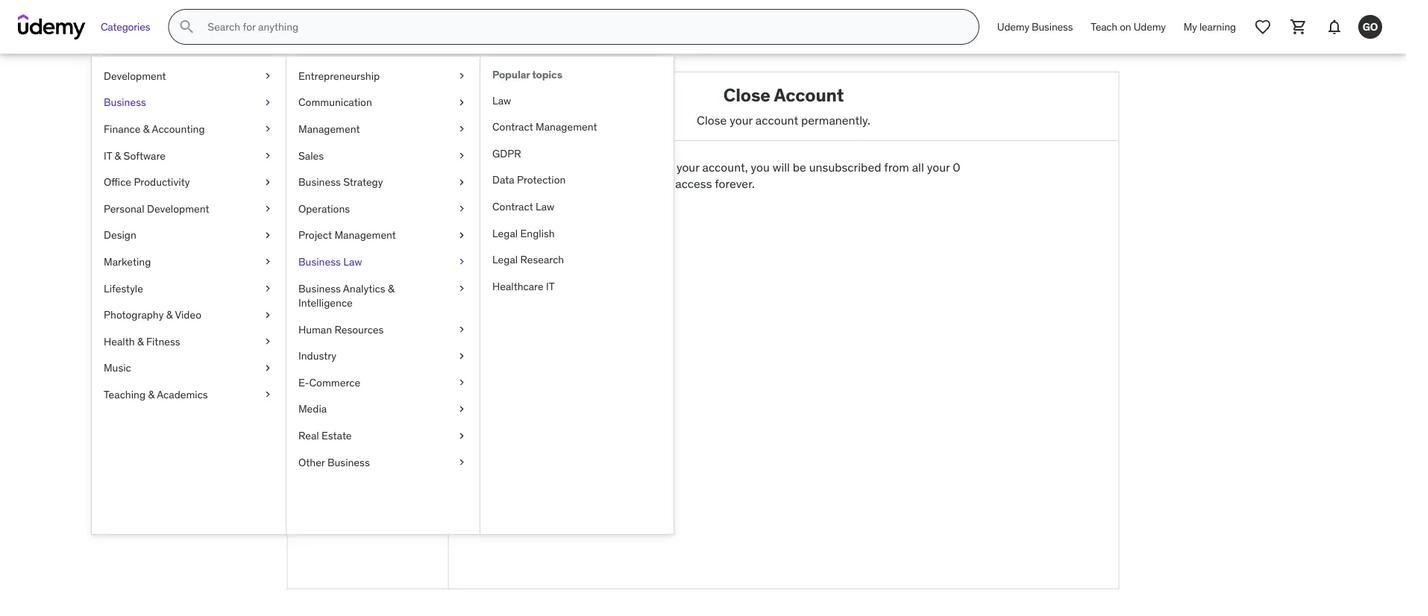 Task type: locate. For each thing, give the bounding box(es) containing it.
1 contract from the top
[[493, 120, 533, 134]]

account inside view public profile profile photo account security subscriptions
[[300, 289, 344, 305]]

categories button
[[92, 9, 159, 45]]

english
[[521, 226, 555, 240]]

research
[[521, 253, 564, 266]]

legal
[[493, 226, 518, 240], [493, 253, 518, 266]]

xsmall image inside business analytics & intelligence link
[[456, 281, 468, 296]]

0 horizontal spatial you
[[624, 159, 643, 175]]

teaching & academics link
[[92, 381, 286, 408]]

account up permanently.
[[774, 84, 844, 106]]

0 vertical spatial account
[[756, 112, 799, 127]]

2 horizontal spatial law
[[536, 200, 555, 213]]

my learning link
[[1175, 9, 1246, 45]]

your inside close account close your account permanently.
[[730, 112, 753, 127]]

sales link
[[287, 142, 480, 169]]

xsmall image inside personal development 'link'
[[262, 201, 274, 216]]

privacy link
[[288, 354, 448, 377]]

1 udemy from the left
[[998, 20, 1030, 33]]

xsmall image inside business link
[[262, 95, 274, 110]]

1 vertical spatial go
[[350, 114, 386, 144]]

1 horizontal spatial account
[[774, 84, 844, 106]]

& inside 'teaching & academics' link
[[148, 388, 155, 401]]

office productivity
[[104, 175, 190, 189]]

& right finance
[[143, 122, 150, 136]]

productivity
[[134, 175, 190, 189]]

xsmall image for sales
[[456, 148, 468, 163]]

business up intelligence
[[299, 282, 341, 295]]

xsmall image inside e-commerce link
[[456, 375, 468, 390]]

business for business analytics & intelligence
[[299, 282, 341, 295]]

xsmall image inside it & software 'link'
[[262, 148, 274, 163]]

fitness
[[146, 335, 180, 348]]

0 vertical spatial account
[[774, 84, 844, 106]]

0 vertical spatial it
[[104, 149, 112, 162]]

data protection link
[[481, 167, 674, 193]]

xsmall image for music
[[262, 361, 274, 375]]

analytics
[[343, 282, 386, 295]]

legal english link
[[481, 220, 674, 247]]

account up be
[[756, 112, 799, 127]]

2 contract from the top
[[493, 200, 533, 213]]

xsmall image inside business law link
[[456, 255, 468, 269]]

business inside business analytics & intelligence
[[299, 282, 341, 295]]

& left video
[[166, 308, 173, 322]]

estate
[[322, 429, 352, 442]]

xsmall image inside music link
[[262, 361, 274, 375]]

management for project
[[335, 228, 396, 242]]

courses,
[[560, 176, 605, 192]]

real estate link
[[287, 423, 480, 449]]

photography
[[104, 308, 164, 322]]

xsmall image for entrepreneurship
[[456, 69, 468, 83]]

xsmall image for lifestyle
[[262, 281, 274, 296]]

healthcare it link
[[481, 273, 674, 300]]

business analytics & intelligence link
[[287, 275, 480, 316]]

0 horizontal spatial udemy
[[998, 20, 1030, 33]]

xsmall image for business law
[[456, 255, 468, 269]]

photo link
[[288, 263, 448, 286]]

1 vertical spatial contract
[[493, 200, 533, 213]]

if you close your account, you will be unsubscribed from all your 0 courses, and will lose access forever.
[[560, 159, 961, 192]]

1 horizontal spatial will
[[773, 159, 790, 175]]

2 legal from the top
[[493, 253, 518, 266]]

management inside business law element
[[536, 120, 597, 134]]

public
[[328, 221, 360, 237]]

development inside 'link'
[[147, 202, 209, 215]]

go right notifications icon
[[1363, 20, 1379, 33]]

contract
[[493, 120, 533, 134], [493, 200, 533, 213]]

management
[[536, 120, 597, 134], [299, 122, 360, 136], [335, 228, 396, 242]]

personal development link
[[92, 196, 286, 222]]

subscriptions link
[[288, 309, 448, 332]]

shopping cart with 0 items image
[[1290, 18, 1308, 36]]

xsmall image inside business strategy link
[[456, 175, 468, 190]]

& inside photography & video link
[[166, 308, 173, 322]]

view public profile profile photo account security subscriptions
[[300, 221, 397, 327]]

1 vertical spatial will
[[631, 176, 648, 192]]

0 horizontal spatial law
[[343, 255, 362, 268]]

& right analytics
[[388, 282, 394, 295]]

xsmall image inside development link
[[262, 69, 274, 83]]

xsmall image inside media link
[[456, 402, 468, 417]]

intelligence
[[299, 296, 353, 310]]

0 vertical spatial close
[[724, 84, 771, 106]]

gary orlando
[[332, 185, 404, 200]]

will left be
[[773, 159, 790, 175]]

xsmall image inside sales link
[[456, 148, 468, 163]]

Search for anything text field
[[205, 14, 961, 40]]

be
[[793, 159, 807, 175]]

account inside close account close your account permanently.
[[756, 112, 799, 127]]

1 horizontal spatial account
[[756, 112, 799, 127]]

0 horizontal spatial your
[[677, 159, 700, 175]]

xsmall image for management
[[456, 122, 468, 136]]

xsmall image for office productivity
[[262, 175, 274, 190]]

close account close your account permanently.
[[697, 84, 871, 127]]

api
[[300, 403, 318, 418]]

sales
[[299, 149, 324, 162]]

wishlist image
[[1255, 18, 1273, 36]]

contract for contract management
[[493, 120, 533, 134]]

2 horizontal spatial your
[[927, 159, 950, 175]]

music link
[[92, 355, 286, 381]]

popular
[[493, 68, 530, 81]]

privacy
[[300, 358, 338, 373]]

udemy
[[998, 20, 1030, 33], [1134, 20, 1166, 33]]

xsmall image
[[262, 69, 274, 83], [262, 95, 274, 110], [262, 122, 274, 136], [456, 122, 468, 136], [262, 148, 274, 163], [456, 148, 468, 163], [456, 175, 468, 190], [262, 201, 274, 216], [456, 228, 468, 243], [262, 255, 274, 269], [456, 322, 468, 337], [262, 361, 274, 375], [262, 387, 274, 402], [456, 429, 468, 443]]

2 vertical spatial close
[[300, 426, 330, 441]]

go down communication
[[350, 114, 386, 144]]

xsmall image inside design link
[[262, 228, 274, 243]]

business up operations at the top of the page
[[299, 175, 341, 189]]

it down research
[[546, 279, 555, 293]]

0 horizontal spatial it
[[104, 149, 112, 162]]

xsmall image for business
[[262, 95, 274, 110]]

account down api clients link at the bottom of page
[[333, 426, 375, 441]]

business up finance
[[104, 96, 146, 109]]

1 vertical spatial account
[[300, 289, 344, 305]]

development link
[[92, 63, 286, 89]]

xsmall image inside health & fitness link
[[262, 334, 274, 349]]

account
[[756, 112, 799, 127], [333, 426, 375, 441]]

xsmall image inside 'real estate' link
[[456, 429, 468, 443]]

xsmall image
[[456, 69, 468, 83], [456, 95, 468, 110], [262, 175, 274, 190], [456, 201, 468, 216], [262, 228, 274, 243], [456, 255, 468, 269], [262, 281, 274, 296], [456, 281, 468, 296], [262, 308, 274, 322], [262, 334, 274, 349], [456, 349, 468, 364], [456, 375, 468, 390], [456, 402, 468, 417], [456, 455, 468, 470]]

account security link
[[288, 286, 448, 309]]

1 vertical spatial law
[[536, 200, 555, 213]]

it & software
[[104, 149, 166, 162]]

legal down contract law
[[493, 226, 518, 240]]

legal research link
[[481, 247, 674, 273]]

xsmall image inside communication "link"
[[456, 95, 468, 110]]

your for you
[[677, 159, 700, 175]]

business law element
[[480, 57, 674, 534]]

development down office productivity 'link'
[[147, 202, 209, 215]]

2 you from the left
[[751, 159, 770, 175]]

notifications
[[300, 380, 368, 396]]

healthcare
[[493, 279, 544, 293]]

law
[[493, 94, 511, 107], [536, 200, 555, 213], [343, 255, 362, 268]]

clients
[[321, 403, 356, 418]]

xsmall image inside 'teaching & academics' link
[[262, 387, 274, 402]]

& inside finance & accounting "link"
[[143, 122, 150, 136]]

development down categories dropdown button
[[104, 69, 166, 82]]

xsmall image inside office productivity 'link'
[[262, 175, 274, 190]]

design link
[[92, 222, 286, 249]]

xsmall image inside operations link
[[456, 201, 468, 216]]

operations link
[[287, 196, 480, 222]]

development
[[104, 69, 166, 82], [147, 202, 209, 215]]

1 vertical spatial it
[[546, 279, 555, 293]]

xsmall image for operations
[[456, 201, 468, 216]]

udemy business
[[998, 20, 1073, 33]]

& for fitness
[[137, 335, 144, 348]]

law down the protection on the left of page
[[536, 200, 555, 213]]

0 horizontal spatial go
[[350, 114, 386, 144]]

1 horizontal spatial udemy
[[1134, 20, 1166, 33]]

2 udemy from the left
[[1134, 20, 1166, 33]]

other business link
[[287, 449, 480, 476]]

0 vertical spatial legal
[[493, 226, 518, 240]]

close
[[646, 159, 674, 175]]

& inside it & software 'link'
[[115, 149, 121, 162]]

1 horizontal spatial law
[[493, 94, 511, 107]]

will right and
[[631, 176, 648, 192]]

1 legal from the top
[[493, 226, 518, 240]]

teach on udemy link
[[1082, 9, 1175, 45]]

& right teaching
[[148, 388, 155, 401]]

0 vertical spatial contract
[[493, 120, 533, 134]]

xsmall image inside industry link
[[456, 349, 468, 364]]

it
[[104, 149, 112, 162], [546, 279, 555, 293]]

law for contract law
[[536, 200, 555, 213]]

contract inside contract management link
[[493, 120, 533, 134]]

2 vertical spatial law
[[343, 255, 362, 268]]

you right if
[[624, 159, 643, 175]]

contract up gdpr
[[493, 120, 533, 134]]

go link
[[1353, 9, 1389, 45]]

personal
[[104, 202, 144, 215]]

you up the forever.
[[751, 159, 770, 175]]

contract management link
[[481, 114, 674, 140]]

1 vertical spatial development
[[147, 202, 209, 215]]

legal up healthcare
[[493, 253, 518, 266]]

account inside close account close your account permanently.
[[774, 84, 844, 106]]

communication link
[[287, 89, 480, 116]]

your up account,
[[730, 112, 753, 127]]

xsmall image inside the entrepreneurship 'link'
[[456, 69, 468, 83]]

xsmall image inside "lifestyle" link
[[262, 281, 274, 296]]

0 horizontal spatial account
[[300, 289, 344, 305]]

unsubscribed
[[810, 159, 882, 175]]

submit search image
[[178, 18, 196, 36]]

& inside health & fitness link
[[137, 335, 144, 348]]

law down the popular
[[493, 94, 511, 107]]

1 horizontal spatial it
[[546, 279, 555, 293]]

contract down data
[[493, 200, 533, 213]]

profile
[[300, 244, 334, 259]]

law down the project management
[[343, 255, 362, 268]]

account,
[[703, 159, 748, 175]]

your left 0
[[927, 159, 950, 175]]

1 horizontal spatial your
[[730, 112, 753, 127]]

legal for legal english
[[493, 226, 518, 240]]

business down project
[[299, 255, 341, 268]]

lose
[[651, 176, 673, 192]]

business law
[[299, 255, 362, 268]]

management link
[[287, 116, 480, 142]]

0 vertical spatial law
[[493, 94, 511, 107]]

xsmall image inside other business link
[[456, 455, 468, 470]]

& up office
[[115, 149, 121, 162]]

xsmall image inside photography & video link
[[262, 308, 274, 322]]

marketing link
[[92, 249, 286, 275]]

account down photo
[[300, 289, 344, 305]]

your
[[730, 112, 753, 127], [677, 159, 700, 175], [927, 159, 950, 175]]

account inside 'privacy notifications api clients close account'
[[333, 426, 375, 441]]

xsmall image inside marketing link
[[262, 255, 274, 269]]

1 horizontal spatial you
[[751, 159, 770, 175]]

it up office
[[104, 149, 112, 162]]

xsmall image inside management "link"
[[456, 122, 468, 136]]

law inside 'link'
[[536, 200, 555, 213]]

xsmall image for human resources
[[456, 322, 468, 337]]

& for software
[[115, 149, 121, 162]]

entrepreneurship
[[299, 69, 380, 82]]

xsmall image for personal development
[[262, 201, 274, 216]]

1 vertical spatial account
[[333, 426, 375, 441]]

photo
[[300, 267, 332, 282]]

xsmall image inside human resources link
[[456, 322, 468, 337]]

xsmall image inside finance & accounting "link"
[[262, 122, 274, 136]]

contract inside contract law 'link'
[[493, 200, 533, 213]]

xsmall image inside project management link
[[456, 228, 468, 243]]

project management link
[[287, 222, 480, 249]]

health & fitness link
[[92, 328, 286, 355]]

0 horizontal spatial will
[[631, 176, 648, 192]]

1 vertical spatial legal
[[493, 253, 518, 266]]

xsmall image for industry
[[456, 349, 468, 364]]

video
[[175, 308, 202, 322]]

gdpr
[[493, 147, 521, 160]]

your up access
[[677, 159, 700, 175]]

data
[[493, 173, 515, 187]]

& right 'health' on the bottom left of the page
[[137, 335, 144, 348]]

xsmall image for it & software
[[262, 148, 274, 163]]

0 vertical spatial go
[[1363, 20, 1379, 33]]

0 horizontal spatial account
[[333, 426, 375, 441]]



Task type: vqa. For each thing, say whether or not it's contained in the screenshot.
Course content
no



Task type: describe. For each thing, give the bounding box(es) containing it.
xsmall image for project management
[[456, 228, 468, 243]]

entrepreneurship link
[[287, 63, 480, 89]]

xsmall image for development
[[262, 69, 274, 83]]

it inside 'link'
[[104, 149, 112, 162]]

close account link
[[288, 422, 448, 445]]

business link
[[92, 89, 286, 116]]

xsmall image for media
[[456, 402, 468, 417]]

my
[[1184, 20, 1198, 33]]

all
[[913, 159, 925, 175]]

xsmall image for marketing
[[262, 255, 274, 269]]

accounting
[[152, 122, 205, 136]]

management inside "link"
[[299, 122, 360, 136]]

gary
[[332, 185, 357, 200]]

office productivity link
[[92, 169, 286, 196]]

topics
[[532, 68, 563, 81]]

photography & video link
[[92, 302, 286, 328]]

e-
[[299, 376, 309, 389]]

xsmall image for other business
[[456, 455, 468, 470]]

it inside business law element
[[546, 279, 555, 293]]

contract law link
[[481, 193, 674, 220]]

teach on udemy
[[1091, 20, 1166, 33]]

business for business strategy
[[299, 175, 341, 189]]

xsmall image for teaching & academics
[[262, 387, 274, 402]]

industry link
[[287, 343, 480, 370]]

profile
[[363, 221, 397, 237]]

business down the estate
[[328, 456, 370, 469]]

legal for legal research
[[493, 253, 518, 266]]

business strategy
[[299, 175, 383, 189]]

business analytics & intelligence
[[299, 282, 394, 310]]

access
[[676, 176, 712, 192]]

xsmall image for communication
[[456, 95, 468, 110]]

udemy image
[[18, 14, 86, 40]]

data protection
[[493, 173, 566, 187]]

protection
[[517, 173, 566, 187]]

view public profile link
[[288, 218, 448, 241]]

business law link
[[287, 249, 480, 275]]

xsmall image for business strategy
[[456, 175, 468, 190]]

forever.
[[715, 176, 755, 192]]

software
[[124, 149, 166, 162]]

your for account
[[730, 112, 753, 127]]

& for video
[[166, 308, 173, 322]]

project
[[299, 228, 332, 242]]

management for contract
[[536, 120, 597, 134]]

finance
[[104, 122, 141, 136]]

0 vertical spatial will
[[773, 159, 790, 175]]

0
[[953, 159, 961, 175]]

project management
[[299, 228, 396, 242]]

& inside business analytics & intelligence
[[388, 282, 394, 295]]

udemy business link
[[989, 9, 1082, 45]]

privacy notifications api clients close account
[[300, 358, 375, 441]]

human resources
[[299, 323, 384, 336]]

notifications image
[[1326, 18, 1344, 36]]

law for business law
[[343, 255, 362, 268]]

& for accounting
[[143, 122, 150, 136]]

from
[[885, 159, 910, 175]]

lifestyle link
[[92, 275, 286, 302]]

legal english
[[493, 226, 555, 240]]

finance & accounting link
[[92, 116, 286, 142]]

1 vertical spatial close
[[697, 112, 727, 127]]

1 you from the left
[[624, 159, 643, 175]]

real estate
[[299, 429, 352, 442]]

design
[[104, 228, 136, 242]]

health
[[104, 335, 135, 348]]

xsmall image for health & fitness
[[262, 334, 274, 349]]

human resources link
[[287, 316, 480, 343]]

and
[[608, 176, 628, 192]]

photography & video
[[104, 308, 202, 322]]

law link
[[481, 87, 674, 114]]

xsmall image for business analytics & intelligence
[[456, 281, 468, 296]]

teaching & academics
[[104, 388, 208, 401]]

business left teach at top right
[[1032, 20, 1073, 33]]

media
[[299, 402, 327, 416]]

commerce
[[309, 376, 361, 389]]

permanently.
[[802, 112, 871, 127]]

udemy inside teach on udemy link
[[1134, 20, 1166, 33]]

xsmall image for real estate
[[456, 429, 468, 443]]

contract management
[[493, 120, 597, 134]]

finance & accounting
[[104, 122, 205, 136]]

udemy inside udemy business link
[[998, 20, 1030, 33]]

xsmall image for finance & accounting
[[262, 122, 274, 136]]

orlando
[[360, 185, 404, 200]]

close inside 'privacy notifications api clients close account'
[[300, 426, 330, 441]]

other
[[299, 456, 325, 469]]

operations
[[299, 202, 350, 215]]

subscriptions
[[300, 312, 373, 327]]

healthcare it
[[493, 279, 555, 293]]

0 vertical spatial development
[[104, 69, 166, 82]]

it & software link
[[92, 142, 286, 169]]

gdpr link
[[481, 140, 674, 167]]

lifestyle
[[104, 282, 143, 295]]

1 horizontal spatial go
[[1363, 20, 1379, 33]]

api clients link
[[288, 400, 448, 422]]

xsmall image for photography & video
[[262, 308, 274, 322]]

e-commerce link
[[287, 370, 480, 396]]

industry
[[299, 349, 337, 363]]

view
[[300, 221, 325, 237]]

& for academics
[[148, 388, 155, 401]]

xsmall image for e-commerce
[[456, 375, 468, 390]]

music
[[104, 361, 131, 375]]

business for business
[[104, 96, 146, 109]]

security
[[347, 289, 391, 305]]

other business
[[299, 456, 370, 469]]

personal development
[[104, 202, 209, 215]]

communication
[[299, 96, 372, 109]]

business strategy link
[[287, 169, 480, 196]]

contract for contract law
[[493, 200, 533, 213]]

business for business law
[[299, 255, 341, 268]]

real
[[299, 429, 319, 442]]

xsmall image for design
[[262, 228, 274, 243]]



